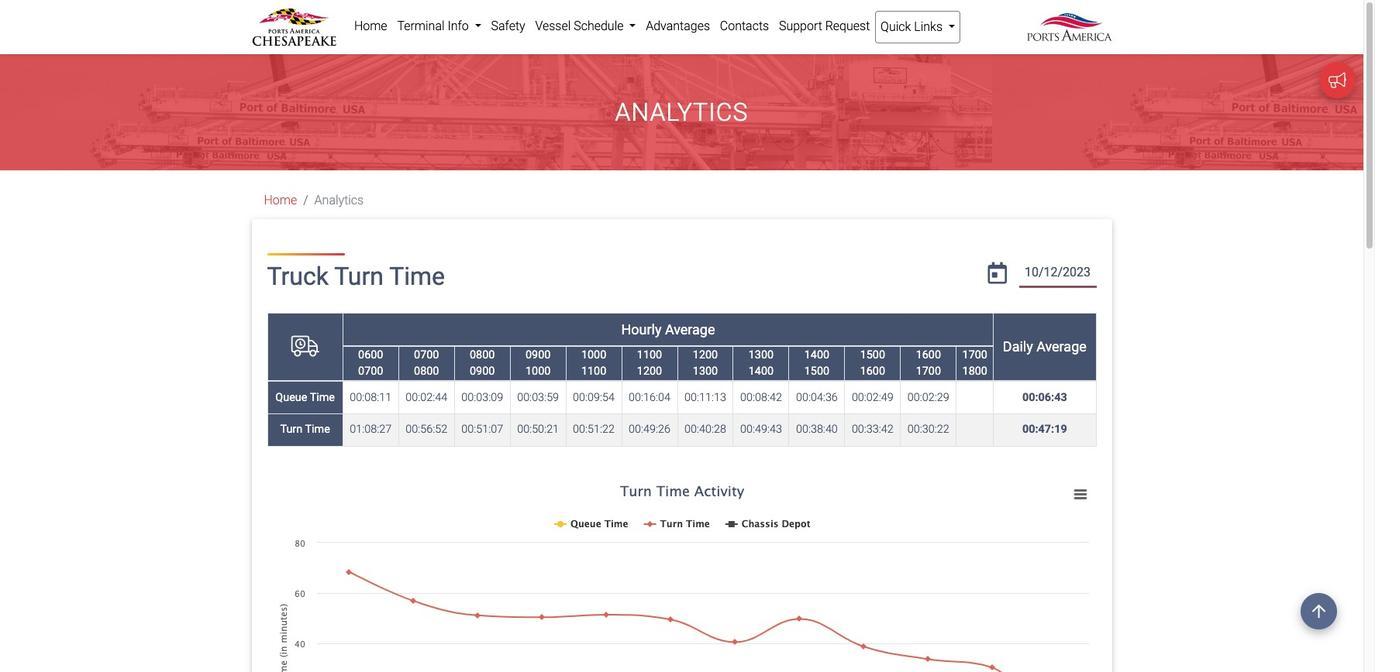Task type: vqa. For each thing, say whether or not it's contained in the screenshot.
SAFETY
yes



Task type: describe. For each thing, give the bounding box(es) containing it.
1 vertical spatial turn
[[280, 424, 302, 437]]

1400 1500
[[804, 349, 829, 379]]

support
[[779, 19, 822, 33]]

hourly
[[621, 321, 662, 338]]

00:08:42
[[740, 391, 782, 404]]

00:09:54
[[573, 391, 615, 404]]

00:38:40
[[796, 424, 838, 437]]

0 horizontal spatial 1500
[[804, 365, 829, 379]]

contacts link
[[715, 11, 774, 42]]

0 horizontal spatial home link
[[264, 193, 297, 208]]

vessel schedule link
[[530, 11, 641, 42]]

contacts
[[720, 19, 769, 33]]

quick
[[881, 19, 911, 34]]

0 vertical spatial 1500
[[860, 349, 885, 362]]

1 horizontal spatial turn
[[334, 262, 384, 292]]

00:02:44
[[406, 391, 447, 404]]

1 horizontal spatial 1600
[[916, 349, 941, 362]]

home for the leftmost home link
[[264, 193, 297, 208]]

daily
[[1003, 339, 1033, 355]]

00:06:43
[[1022, 391, 1067, 404]]

0 horizontal spatial 1600
[[860, 365, 885, 379]]

advantages link
[[641, 11, 715, 42]]

links
[[914, 19, 943, 34]]

quick links
[[881, 19, 946, 34]]

1 horizontal spatial 1700
[[962, 349, 987, 362]]

00:16:04
[[629, 391, 671, 404]]

schedule
[[574, 19, 624, 33]]

0 horizontal spatial 0700
[[358, 365, 383, 379]]

truck
[[267, 262, 329, 292]]

00:04:36
[[796, 391, 838, 404]]

0 vertical spatial 1100
[[637, 349, 662, 362]]

0 vertical spatial 1000
[[581, 349, 606, 362]]

turn time
[[280, 424, 330, 437]]

1500 1600
[[860, 349, 885, 379]]

0 vertical spatial 0800
[[470, 349, 495, 362]]

0800 0900
[[470, 349, 495, 379]]

00:49:26
[[629, 424, 671, 437]]

1600 1700
[[916, 349, 941, 379]]

0600
[[358, 349, 383, 362]]

vessel
[[535, 19, 571, 33]]

0600 0700
[[358, 349, 383, 379]]

01:08:27
[[350, 424, 392, 437]]

00:02:49
[[852, 391, 894, 404]]

00:03:09
[[461, 391, 503, 404]]

0 horizontal spatial 1200
[[637, 365, 662, 379]]

support request link
[[774, 11, 875, 42]]

0 horizontal spatial 0900
[[470, 365, 495, 379]]

00:33:42
[[852, 424, 894, 437]]

00:40:28
[[684, 424, 726, 437]]



Task type: locate. For each thing, give the bounding box(es) containing it.
safety
[[491, 19, 525, 33]]

1 vertical spatial 0800
[[414, 365, 439, 379]]

home for the rightmost home link
[[354, 19, 387, 33]]

1700 up 00:02:29
[[916, 365, 941, 379]]

1400 up 00:08:42
[[749, 365, 774, 379]]

1 vertical spatial 0900
[[470, 365, 495, 379]]

0 vertical spatial 1700
[[962, 349, 987, 362]]

00:30:22
[[908, 424, 949, 437]]

1500
[[860, 349, 885, 362], [804, 365, 829, 379]]

1 vertical spatial home
[[264, 193, 297, 208]]

0 horizontal spatial 1100
[[581, 365, 606, 379]]

0 vertical spatial average
[[665, 321, 715, 338]]

1 horizontal spatial 0700
[[414, 349, 439, 362]]

1 horizontal spatial 1400
[[804, 349, 829, 362]]

1 horizontal spatial home link
[[349, 11, 392, 42]]

0 vertical spatial time
[[389, 262, 445, 292]]

time for 01:08:27
[[305, 424, 330, 437]]

analytics
[[615, 98, 748, 127], [314, 193, 364, 208]]

queue
[[275, 391, 307, 404]]

1100 up 00:09:54
[[581, 365, 606, 379]]

1 vertical spatial 1300
[[693, 365, 718, 379]]

1 horizontal spatial 1100
[[637, 349, 662, 362]]

1 vertical spatial analytics
[[314, 193, 364, 208]]

1 horizontal spatial home
[[354, 19, 387, 33]]

1100
[[637, 349, 662, 362], [581, 365, 606, 379]]

1 vertical spatial 1200
[[637, 365, 662, 379]]

0800 up 00:02:44
[[414, 365, 439, 379]]

00:47:19
[[1022, 424, 1067, 437]]

1 horizontal spatial 1300
[[749, 349, 774, 362]]

1 vertical spatial 1000
[[526, 365, 551, 379]]

1 horizontal spatial analytics
[[615, 98, 748, 127]]

turn down queue
[[280, 424, 302, 437]]

1 vertical spatial 0700
[[358, 365, 383, 379]]

00:03:59
[[517, 391, 559, 404]]

00:51:07
[[461, 424, 503, 437]]

1200 up 00:11:13 at the bottom of the page
[[693, 349, 718, 362]]

1 horizontal spatial average
[[1036, 339, 1087, 355]]

1500 up 00:02:49
[[860, 349, 885, 362]]

1 vertical spatial average
[[1036, 339, 1087, 355]]

00:50:21
[[517, 424, 559, 437]]

1 horizontal spatial 0900
[[526, 349, 551, 362]]

1200 up 00:16:04 on the left bottom of page
[[637, 365, 662, 379]]

0 vertical spatial turn
[[334, 262, 384, 292]]

1600 up 00:02:29
[[916, 349, 941, 362]]

advantages
[[646, 19, 710, 33]]

0 vertical spatial home
[[354, 19, 387, 33]]

0 horizontal spatial 1700
[[916, 365, 941, 379]]

1300 1400
[[749, 349, 774, 379]]

0 vertical spatial 1600
[[916, 349, 941, 362]]

1100 down hourly
[[637, 349, 662, 362]]

0700
[[414, 349, 439, 362], [358, 365, 383, 379]]

1000 up 00:09:54
[[581, 349, 606, 362]]

home link
[[349, 11, 392, 42], [264, 193, 297, 208]]

turn
[[334, 262, 384, 292], [280, 424, 302, 437]]

average
[[665, 321, 715, 338], [1036, 339, 1087, 355]]

1 vertical spatial 1100
[[581, 365, 606, 379]]

00:51:22
[[573, 424, 615, 437]]

vessel schedule
[[535, 19, 627, 33]]

1300
[[749, 349, 774, 362], [693, 365, 718, 379]]

turn right truck
[[334, 262, 384, 292]]

1800
[[962, 365, 987, 379]]

0 horizontal spatial analytics
[[314, 193, 364, 208]]

0900 1000
[[526, 349, 551, 379]]

1 vertical spatial time
[[310, 391, 335, 404]]

0700 up 00:02:44
[[414, 349, 439, 362]]

0 horizontal spatial turn
[[280, 424, 302, 437]]

1 horizontal spatial 1200
[[693, 349, 718, 362]]

00:49:43
[[740, 424, 782, 437]]

calendar day image
[[988, 263, 1007, 285]]

1400 up 00:04:36
[[804, 349, 829, 362]]

0 horizontal spatial 1400
[[749, 365, 774, 379]]

0 vertical spatial 0700
[[414, 349, 439, 362]]

1700
[[962, 349, 987, 362], [916, 365, 941, 379]]

00:11:13
[[684, 391, 726, 404]]

1200 1300
[[693, 349, 718, 379]]

00:08:11
[[350, 391, 392, 404]]

0 vertical spatial 1300
[[749, 349, 774, 362]]

safety link
[[486, 11, 530, 42]]

queue time
[[275, 391, 335, 404]]

1500 up 00:04:36
[[804, 365, 829, 379]]

0 horizontal spatial 1300
[[693, 365, 718, 379]]

1000 1100
[[581, 349, 606, 379]]

1600 up 00:02:49
[[860, 365, 885, 379]]

time
[[389, 262, 445, 292], [310, 391, 335, 404], [305, 424, 330, 437]]

1100 1200
[[637, 349, 662, 379]]

1000 up 00:03:59
[[526, 365, 551, 379]]

00:02:29
[[908, 391, 949, 404]]

1300 up 00:08:42
[[749, 349, 774, 362]]

average up 1200 1300
[[665, 321, 715, 338]]

hourly average daily average
[[621, 321, 1087, 355]]

0 vertical spatial home link
[[349, 11, 392, 42]]

1400
[[804, 349, 829, 362], [749, 365, 774, 379]]

time for 00:08:11
[[310, 391, 335, 404]]

1 vertical spatial 1500
[[804, 365, 829, 379]]

1 vertical spatial 1400
[[749, 365, 774, 379]]

1 vertical spatial 1600
[[860, 365, 885, 379]]

1600
[[916, 349, 941, 362], [860, 365, 885, 379]]

0 vertical spatial 0900
[[526, 349, 551, 362]]

0 horizontal spatial average
[[665, 321, 715, 338]]

0900 up 00:03:59
[[526, 349, 551, 362]]

info
[[448, 19, 469, 33]]

terminal
[[397, 19, 445, 33]]

1 horizontal spatial 1500
[[860, 349, 885, 362]]

terminal info link
[[392, 11, 486, 42]]

0 horizontal spatial 1000
[[526, 365, 551, 379]]

0 horizontal spatial home
[[264, 193, 297, 208]]

0900 up 00:03:09
[[470, 365, 495, 379]]

1 horizontal spatial 1000
[[581, 349, 606, 362]]

0700 0800
[[414, 349, 439, 379]]

1 vertical spatial home link
[[264, 193, 297, 208]]

1 horizontal spatial 0800
[[470, 349, 495, 362]]

0 vertical spatial 1400
[[804, 349, 829, 362]]

1700 up 1800
[[962, 349, 987, 362]]

0700 down 0600
[[358, 365, 383, 379]]

0 vertical spatial 1200
[[693, 349, 718, 362]]

support request
[[779, 19, 870, 33]]

0 vertical spatial analytics
[[615, 98, 748, 127]]

go to top image
[[1301, 594, 1337, 630]]

1 vertical spatial 1700
[[916, 365, 941, 379]]

1700 1800
[[962, 349, 987, 379]]

1300 up 00:11:13 at the bottom of the page
[[693, 365, 718, 379]]

request
[[825, 19, 870, 33]]

2 vertical spatial time
[[305, 424, 330, 437]]

0800 up 00:03:09
[[470, 349, 495, 362]]

1200
[[693, 349, 718, 362], [637, 365, 662, 379]]

home
[[354, 19, 387, 33], [264, 193, 297, 208]]

quick links link
[[875, 11, 961, 43]]

terminal info
[[397, 19, 472, 33]]

average right daily
[[1036, 339, 1087, 355]]

0900
[[526, 349, 551, 362], [470, 365, 495, 379]]

1000
[[581, 349, 606, 362], [526, 365, 551, 379]]

None text field
[[1019, 260, 1096, 288]]

0 horizontal spatial 0800
[[414, 365, 439, 379]]

00:56:52
[[406, 424, 447, 437]]

truck turn time
[[267, 262, 445, 292]]

0800
[[470, 349, 495, 362], [414, 365, 439, 379]]



